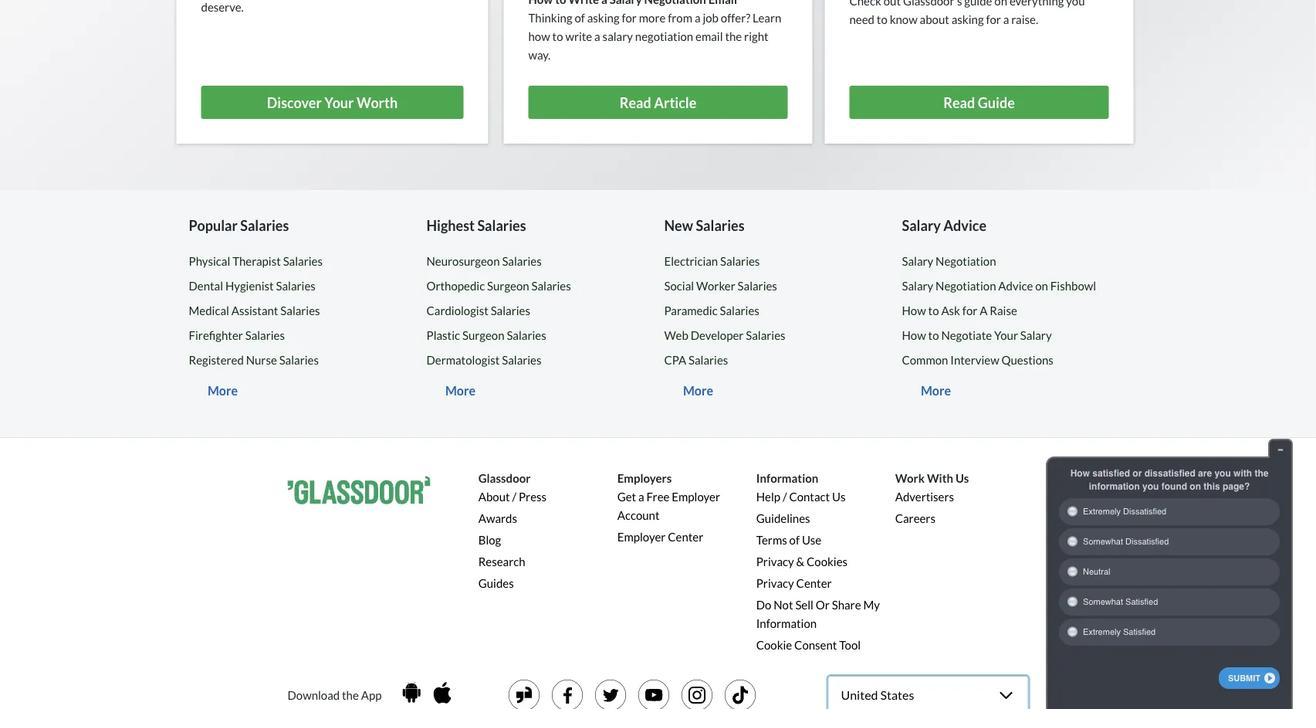 Task type: vqa. For each thing, say whether or not it's contained in the screenshot.
top the Somewhat
yes



Task type: locate. For each thing, give the bounding box(es) containing it.
surgeon for plastic
[[463, 328, 505, 342]]

1 horizontal spatial your
[[995, 328, 1019, 342]]

1 somewhat from the top
[[1084, 537, 1124, 546]]

0 vertical spatial surgeon
[[487, 279, 530, 293]]

1 horizontal spatial asking
[[952, 12, 985, 26]]

us right with at the bottom right of page
[[956, 471, 970, 485]]

discover your worth
[[267, 94, 398, 111]]

2 vertical spatial the
[[342, 688, 359, 702]]

way.
[[529, 48, 551, 62]]

0 horizontal spatial of
[[575, 11, 585, 25]]

on down are
[[1191, 481, 1202, 492]]

2 vertical spatial you
[[1143, 481, 1160, 492]]

1 horizontal spatial /
[[783, 490, 787, 504]]

cpa salaries link
[[665, 353, 729, 367]]

1 vertical spatial somewhat
[[1084, 597, 1124, 607]]

salaries right hygienist
[[276, 279, 316, 293]]

1 horizontal spatial read
[[944, 94, 976, 111]]

negotiation up salary negotiation advice on fishbowl link
[[936, 254, 997, 268]]

for inside thinking of asking for more from a job offer? learn how to write a salary negotiation email the right way.
[[622, 11, 637, 25]]

dental hygienist salaries link
[[189, 279, 316, 293]]

web developer salaries link
[[665, 328, 786, 342]]

paramedic
[[665, 304, 718, 318]]

0 vertical spatial you
[[1067, 0, 1086, 7]]

1 vertical spatial how
[[903, 328, 927, 342]]

to inside check out glassdoor's guide on everything you need to know about asking for a raise.
[[877, 12, 888, 26]]

or
[[1133, 468, 1143, 479]]

surgeon
[[487, 279, 530, 293], [463, 328, 505, 342]]

to left ask
[[929, 304, 940, 318]]

to down out
[[877, 12, 888, 26]]

1 horizontal spatial center
[[797, 576, 832, 590]]

0 vertical spatial privacy
[[757, 555, 795, 569]]

on left fishbowl
[[1036, 279, 1049, 293]]

common interview questions
[[903, 353, 1054, 367]]

firefighter
[[189, 328, 243, 342]]

salaries down neurosurgeon salaries
[[532, 279, 571, 293]]

0 vertical spatial center
[[668, 530, 704, 544]]

terms of use link
[[757, 533, 822, 547]]

somewhat up neutral
[[1084, 537, 1124, 546]]

registered
[[189, 353, 244, 367]]

1 more from the left
[[208, 383, 238, 398]]

your left 'worth'
[[325, 94, 354, 111]]

more down the 'common'
[[921, 383, 952, 398]]

2 read from the left
[[944, 94, 976, 111]]

common interview questions link
[[903, 353, 1054, 367]]

surgeon up dermatologist salaries
[[463, 328, 505, 342]]

2 vertical spatial how
[[1071, 468, 1091, 479]]

us inside work with us advertisers careers
[[956, 471, 970, 485]]

of left use
[[790, 533, 800, 547]]

&
[[797, 555, 805, 569]]

awards link
[[479, 512, 517, 525]]

1 vertical spatial privacy
[[757, 576, 795, 590]]

for down guide
[[987, 12, 1002, 26]]

1 vertical spatial extremely
[[1084, 627, 1122, 637]]

2 horizontal spatial for
[[987, 12, 1002, 26]]

extremely down information
[[1084, 507, 1122, 516]]

privacy up not
[[757, 576, 795, 590]]

1 horizontal spatial for
[[963, 304, 978, 318]]

salaries up dermatologist salaries
[[507, 328, 547, 342]]

information up help / contact us "link"
[[757, 471, 819, 485]]

salaries up web developer salaries link in the right top of the page
[[720, 304, 760, 318]]

to right how
[[553, 30, 563, 43]]

information down not
[[757, 617, 817, 630]]

do not sell or share my information link
[[757, 598, 880, 630]]

everything
[[1010, 0, 1065, 7]]

1 horizontal spatial the
[[726, 30, 742, 43]]

/ for about
[[512, 490, 517, 504]]

0 horizontal spatial advice
[[944, 217, 987, 234]]

0 vertical spatial advice
[[944, 217, 987, 234]]

1 vertical spatial information
[[757, 617, 817, 630]]

your inside button
[[325, 94, 354, 111]]

more button down cpa salaries
[[665, 376, 733, 406]]

more button down registered
[[189, 376, 257, 406]]

electrician
[[665, 254, 718, 268]]

salaries up therapist
[[240, 217, 289, 234]]

how left satisfied
[[1071, 468, 1091, 479]]

discover your worth link
[[201, 86, 464, 119]]

1 vertical spatial negotiation
[[936, 279, 997, 293]]

raise
[[990, 304, 1018, 318]]

more down cpa salaries
[[684, 383, 714, 398]]

glassdoor's
[[904, 0, 963, 7]]

1 vertical spatial your
[[995, 328, 1019, 342]]

more button down dermatologist
[[427, 376, 495, 406]]

you right everything
[[1067, 0, 1086, 7]]

for up salary
[[622, 11, 637, 25]]

salary
[[903, 217, 941, 234], [903, 254, 934, 268], [903, 279, 934, 293], [1021, 328, 1052, 342]]

for left a
[[963, 304, 978, 318]]

2 horizontal spatial you
[[1215, 468, 1232, 479]]

dissatisfied for somewhat dissatisfied
[[1126, 537, 1170, 546]]

read for read article
[[620, 94, 652, 111]]

4 more button from the left
[[903, 376, 971, 406]]

0 vertical spatial of
[[575, 11, 585, 25]]

us right contact
[[833, 490, 846, 504]]

dissatisfied up somewhat dissatisfied
[[1124, 507, 1167, 516]]

developer
[[691, 328, 744, 342]]

2 horizontal spatial the
[[1255, 468, 1269, 479]]

you up this
[[1215, 468, 1232, 479]]

salaries up nurse
[[245, 328, 285, 342]]

salaries right therapist
[[283, 254, 323, 268]]

your
[[325, 94, 354, 111], [995, 328, 1019, 342]]

0 vertical spatial your
[[325, 94, 354, 111]]

salaries right nurse
[[279, 353, 319, 367]]

0 vertical spatial extremely
[[1084, 507, 1122, 516]]

the right with
[[1255, 468, 1269, 479]]

1 vertical spatial advice
[[999, 279, 1034, 293]]

read left article
[[620, 94, 652, 111]]

0 vertical spatial the
[[726, 30, 742, 43]]

center inside information help / contact us guidelines terms of use privacy & cookies privacy center do not sell or share my information cookie consent tool
[[797, 576, 832, 590]]

dermatologist salaries link
[[427, 353, 542, 367]]

for inside check out glassdoor's guide on everything you need to know about asking for a raise.
[[987, 12, 1002, 26]]

asking up salary
[[588, 11, 620, 25]]

awards
[[479, 512, 517, 525]]

to up the 'common'
[[929, 328, 940, 342]]

how satisfied or dissatisfied are you with the information you found on this page?
[[1071, 468, 1269, 492]]

0 horizontal spatial you
[[1067, 0, 1086, 7]]

a left raise.
[[1004, 12, 1010, 26]]

0 vertical spatial how
[[903, 304, 927, 318]]

1 horizontal spatial employer
[[672, 490, 721, 504]]

0 vertical spatial information
[[757, 471, 819, 485]]

surgeon down neurosurgeon salaries
[[487, 279, 530, 293]]

you down 'dissatisfied'
[[1143, 481, 1160, 492]]

more for popular
[[208, 383, 238, 398]]

discover your worth button
[[201, 86, 464, 119]]

read inside read guide "button"
[[944, 94, 976, 111]]

0 vertical spatial somewhat
[[1084, 537, 1124, 546]]

0 vertical spatial on
[[995, 0, 1008, 7]]

satisfied up the extremely satisfied
[[1126, 597, 1159, 607]]

us inside information help / contact us guidelines terms of use privacy & cookies privacy center do not sell or share my information cookie consent tool
[[833, 490, 846, 504]]

dental hygienist salaries
[[189, 279, 316, 293]]

salary up questions
[[1021, 328, 1052, 342]]

1 horizontal spatial you
[[1143, 481, 1160, 492]]

read left guide
[[944, 94, 976, 111]]

salary for salary negotiation
[[903, 254, 934, 268]]

on inside how satisfied or dissatisfied are you with the information you found on this page?
[[1191, 481, 1202, 492]]

1 vertical spatial satisfied
[[1124, 627, 1156, 637]]

salary down salary advice
[[903, 254, 934, 268]]

how left ask
[[903, 304, 927, 318]]

1 vertical spatial dissatisfied
[[1126, 537, 1170, 546]]

extremely down somewhat satisfied
[[1084, 627, 1122, 637]]

employer down account
[[618, 530, 666, 544]]

on
[[995, 0, 1008, 7], [1036, 279, 1049, 293], [1191, 481, 1202, 492]]

orthopedic surgeon salaries link
[[427, 279, 571, 293]]

4 more from the left
[[921, 383, 952, 398]]

0 vertical spatial employer
[[672, 490, 721, 504]]

highest
[[427, 217, 475, 234]]

glassdoor
[[479, 471, 531, 485]]

/ right help
[[783, 490, 787, 504]]

how
[[903, 304, 927, 318], [903, 328, 927, 342], [1071, 468, 1091, 479]]

salary down salary negotiation link
[[903, 279, 934, 293]]

help / contact us link
[[757, 490, 846, 504]]

1 vertical spatial us
[[833, 490, 846, 504]]

extremely
[[1084, 507, 1122, 516], [1084, 627, 1122, 637]]

2 information from the top
[[757, 617, 817, 630]]

2 vertical spatial on
[[1191, 481, 1202, 492]]

medical
[[189, 304, 229, 318]]

with
[[1234, 468, 1253, 479]]

advice up salary negotiation
[[944, 217, 987, 234]]

3 more from the left
[[684, 383, 714, 398]]

somewhat dissatisfied
[[1084, 537, 1170, 546]]

satisfied
[[1126, 597, 1159, 607], [1124, 627, 1156, 637]]

more down registered
[[208, 383, 238, 398]]

1 horizontal spatial on
[[1036, 279, 1049, 293]]

salaries up orthopedic surgeon salaries link
[[502, 254, 542, 268]]

how up the 'common'
[[903, 328, 927, 342]]

download the app
[[288, 688, 382, 702]]

1 read from the left
[[620, 94, 652, 111]]

extremely satisfied
[[1084, 627, 1156, 637]]

0 horizontal spatial read
[[620, 94, 652, 111]]

center down the get a free employer account link
[[668, 530, 704, 544]]

careers link
[[896, 512, 936, 525]]

0 vertical spatial negotiation
[[936, 254, 997, 268]]

dissatisfied down extremely dissatisfied
[[1126, 537, 1170, 546]]

to
[[877, 12, 888, 26], [553, 30, 563, 43], [929, 304, 940, 318], [929, 328, 940, 342]]

surgeon for orthopedic
[[487, 279, 530, 293]]

satisfied down somewhat satisfied
[[1124, 627, 1156, 637]]

0 horizontal spatial your
[[325, 94, 354, 111]]

know
[[890, 12, 918, 26]]

0 horizontal spatial for
[[622, 11, 637, 25]]

salaries up neurosurgeon salaries
[[478, 217, 526, 234]]

Select your country button
[[828, 676, 1029, 709]]

your down raise
[[995, 328, 1019, 342]]

0 horizontal spatial us
[[833, 490, 846, 504]]

the inside how satisfied or dissatisfied are you with the information you found on this page?
[[1255, 468, 1269, 479]]

dissatisfied
[[1145, 468, 1196, 479]]

the left app
[[342, 688, 359, 702]]

satisfied for somewhat satisfied
[[1126, 597, 1159, 607]]

1 vertical spatial on
[[1036, 279, 1049, 293]]

0 horizontal spatial /
[[512, 490, 517, 504]]

1 horizontal spatial advice
[[999, 279, 1034, 293]]

negotiation for salary negotiation
[[936, 254, 997, 268]]

/ inside information help / contact us guidelines terms of use privacy & cookies privacy center do not sell or share my information cookie consent tool
[[783, 490, 787, 504]]

2 more button from the left
[[427, 376, 495, 406]]

to inside thinking of asking for more from a job offer? learn how to write a salary negotiation email the right way.
[[553, 30, 563, 43]]

work
[[896, 471, 925, 485]]

more for salary
[[921, 383, 952, 398]]

1 vertical spatial surgeon
[[463, 328, 505, 342]]

of up write
[[575, 11, 585, 25]]

negotiation
[[936, 254, 997, 268], [936, 279, 997, 293]]

salary for salary negotiation advice on fishbowl
[[903, 279, 934, 293]]

popular
[[189, 217, 238, 234]]

asking down guide
[[952, 12, 985, 26]]

ask
[[942, 304, 961, 318]]

a right get
[[639, 490, 645, 504]]

registered nurse salaries link
[[189, 353, 319, 367]]

1 negotiation from the top
[[936, 254, 997, 268]]

a right write
[[595, 30, 601, 43]]

2 extremely from the top
[[1084, 627, 1122, 637]]

information
[[757, 471, 819, 485], [757, 617, 817, 630]]

0 vertical spatial satisfied
[[1126, 597, 1159, 607]]

0 horizontal spatial on
[[995, 0, 1008, 7]]

of
[[575, 11, 585, 25], [790, 533, 800, 547]]

you
[[1067, 0, 1086, 7], [1215, 468, 1232, 479], [1143, 481, 1160, 492]]

negotiation up how to ask for a raise link
[[936, 279, 997, 293]]

cookie consent tool link
[[757, 638, 861, 652]]

the down "offer?"
[[726, 30, 742, 43]]

how to ask for a raise link
[[903, 304, 1018, 318]]

paramedic salaries
[[665, 304, 760, 318]]

employer right free at the bottom
[[672, 490, 721, 504]]

information help / contact us guidelines terms of use privacy & cookies privacy center do not sell or share my information cookie consent tool
[[757, 471, 880, 652]]

0 horizontal spatial center
[[668, 530, 704, 544]]

dermatologist
[[427, 353, 500, 367]]

more button for salary
[[903, 376, 971, 406]]

read inside read article "button"
[[620, 94, 652, 111]]

1 horizontal spatial us
[[956, 471, 970, 485]]

/ left press
[[512, 490, 517, 504]]

more down dermatologist
[[446, 383, 476, 398]]

questions
[[1002, 353, 1054, 367]]

0 horizontal spatial asking
[[588, 11, 620, 25]]

physical therapist salaries link
[[189, 254, 323, 268]]

somewhat
[[1084, 537, 1124, 546], [1084, 597, 1124, 607]]

from
[[668, 11, 693, 25]]

1 vertical spatial the
[[1255, 468, 1269, 479]]

1 more button from the left
[[189, 376, 257, 406]]

on right guide
[[995, 0, 1008, 7]]

how to negotiate your salary
[[903, 328, 1052, 342]]

more button down the 'common'
[[903, 376, 971, 406]]

electrician salaries link
[[665, 254, 760, 268]]

privacy center link
[[757, 576, 832, 590]]

need
[[850, 12, 875, 26]]

2 / from the left
[[783, 490, 787, 504]]

2 horizontal spatial on
[[1191, 481, 1202, 492]]

worth
[[357, 94, 398, 111]]

get a free employer account link
[[618, 490, 721, 522]]

salary up salary negotiation
[[903, 217, 941, 234]]

salaries
[[240, 217, 289, 234], [478, 217, 526, 234], [696, 217, 745, 234], [283, 254, 323, 268], [502, 254, 542, 268], [721, 254, 760, 268], [276, 279, 316, 293], [532, 279, 571, 293], [738, 279, 778, 293], [281, 304, 320, 318], [491, 304, 531, 318], [720, 304, 760, 318], [245, 328, 285, 342], [507, 328, 547, 342], [746, 328, 786, 342], [279, 353, 319, 367], [502, 353, 542, 367], [689, 353, 729, 367]]

1 extremely from the top
[[1084, 507, 1122, 516]]

the
[[726, 30, 742, 43], [1255, 468, 1269, 479], [342, 688, 359, 702]]

somewhat for somewhat dissatisfied
[[1084, 537, 1124, 546]]

2 negotiation from the top
[[936, 279, 997, 293]]

1 / from the left
[[512, 490, 517, 504]]

2 somewhat from the top
[[1084, 597, 1124, 607]]

write
[[566, 30, 593, 43]]

center
[[668, 530, 704, 544], [797, 576, 832, 590]]

1 vertical spatial of
[[790, 533, 800, 547]]

center up or
[[797, 576, 832, 590]]

work with us advertisers careers
[[896, 471, 970, 525]]

blog link
[[479, 533, 501, 547]]

1 vertical spatial center
[[797, 576, 832, 590]]

0 vertical spatial us
[[956, 471, 970, 485]]

2 more from the left
[[446, 383, 476, 398]]

asking inside thinking of asking for more from a job offer? learn how to write a salary negotiation email the right way.
[[588, 11, 620, 25]]

privacy down terms
[[757, 555, 795, 569]]

0 vertical spatial dissatisfied
[[1124, 507, 1167, 516]]

read article
[[620, 94, 697, 111]]

salary for salary advice
[[903, 217, 941, 234]]

salaries right worker
[[738, 279, 778, 293]]

employers
[[618, 471, 672, 485]]

advice up raise
[[999, 279, 1034, 293]]

somewhat down neutral
[[1084, 597, 1124, 607]]

how inside how satisfied or dissatisfied are you with the information you found on this page?
[[1071, 468, 1091, 479]]

paramedic salaries link
[[665, 304, 760, 318]]

about
[[920, 12, 950, 26]]

3 more button from the left
[[665, 376, 733, 406]]

how for how satisfied or dissatisfied are you with the information you found on this page?
[[1071, 468, 1091, 479]]

1 horizontal spatial of
[[790, 533, 800, 547]]

0 horizontal spatial employer
[[618, 530, 666, 544]]

/ inside glassdoor about / press awards blog research guides
[[512, 490, 517, 504]]



Task type: describe. For each thing, give the bounding box(es) containing it.
more button for highest
[[427, 376, 495, 406]]

salaries up electrician salaries
[[696, 217, 745, 234]]

how for how to negotiate your salary
[[903, 328, 927, 342]]

job
[[703, 11, 719, 25]]

about
[[479, 490, 510, 504]]

social worker salaries link
[[665, 279, 778, 293]]

satisfied
[[1093, 468, 1131, 479]]

salaries up social worker salaries link
[[721, 254, 760, 268]]

firefighter salaries
[[189, 328, 285, 342]]

salary negotiation link
[[903, 254, 997, 268]]

account
[[618, 508, 660, 522]]

share
[[832, 598, 862, 612]]

new
[[665, 217, 694, 234]]

2 privacy from the top
[[757, 576, 795, 590]]

1 vertical spatial employer
[[618, 530, 666, 544]]

my
[[864, 598, 880, 612]]

plastic
[[427, 328, 460, 342]]

read article link
[[529, 86, 788, 119]]

research link
[[479, 555, 526, 569]]

thinking
[[529, 11, 573, 25]]

asking inside check out glassdoor's guide on everything you need to know about asking for a raise.
[[952, 12, 985, 26]]

how to negotiate your salary link
[[903, 328, 1052, 342]]

worker
[[697, 279, 736, 293]]

0 horizontal spatial the
[[342, 688, 359, 702]]

1 privacy from the top
[[757, 555, 795, 569]]

consent
[[795, 638, 838, 652]]

cardiologist salaries link
[[427, 304, 531, 318]]

read for read guide
[[944, 94, 976, 111]]

common
[[903, 353, 949, 367]]

negotiation for salary negotiation advice on fishbowl
[[936, 279, 997, 293]]

cookies
[[807, 555, 848, 569]]

salaries down orthopedic surgeon salaries
[[491, 304, 531, 318]]

do
[[757, 598, 772, 612]]

read guide link
[[850, 86, 1110, 119]]

on inside check out glassdoor's guide on everything you need to know about asking for a raise.
[[995, 0, 1008, 7]]

of inside information help / contact us guidelines terms of use privacy & cookies privacy center do not sell or share my information cookie consent tool
[[790, 533, 800, 547]]

social
[[665, 279, 694, 293]]

or
[[816, 598, 830, 612]]

information
[[1090, 481, 1141, 492]]

firefighter salaries link
[[189, 328, 285, 342]]

how for how to ask for a raise
[[903, 304, 927, 318]]

salaries down the developer
[[689, 353, 729, 367]]

check
[[850, 0, 882, 7]]

1 vertical spatial you
[[1215, 468, 1232, 479]]

right
[[745, 30, 769, 43]]

extremely for extremely satisfied
[[1084, 627, 1122, 637]]

offer?
[[721, 11, 751, 25]]

for for a
[[963, 304, 978, 318]]

get
[[618, 490, 637, 504]]

employer center link
[[618, 530, 704, 544]]

salary advice
[[903, 217, 987, 234]]

neutral
[[1084, 567, 1111, 577]]

more button for popular
[[189, 376, 257, 406]]

1 information from the top
[[757, 471, 819, 485]]

satisfied for extremely satisfied
[[1124, 627, 1156, 637]]

app
[[361, 688, 382, 702]]

for for more
[[622, 11, 637, 25]]

assistant
[[232, 304, 278, 318]]

this
[[1204, 481, 1221, 492]]

are
[[1199, 468, 1213, 479]]

thinking of asking for more from a job offer? learn how to write a salary negotiation email the right way.
[[529, 11, 782, 62]]

sell
[[796, 598, 814, 612]]

careers
[[896, 512, 936, 525]]

a left the job
[[695, 11, 701, 25]]

salaries right assistant
[[281, 304, 320, 318]]

cardiologist
[[427, 304, 489, 318]]

more for highest
[[446, 383, 476, 398]]

you inside check out glassdoor's guide on everything you need to know about asking for a raise.
[[1067, 0, 1086, 7]]

how to ask for a raise
[[903, 304, 1018, 318]]

salaries right the developer
[[746, 328, 786, 342]]

hygienist
[[225, 279, 274, 293]]

free
[[647, 490, 670, 504]]

guidelines
[[757, 512, 811, 525]]

more
[[639, 11, 666, 25]]

extremely for extremely dissatisfied
[[1084, 507, 1122, 516]]

a inside the employers get a free employer account employer center
[[639, 490, 645, 504]]

guides link
[[479, 576, 514, 590]]

highest salaries
[[427, 217, 526, 234]]

neurosurgeon salaries link
[[427, 254, 542, 268]]

employers get a free employer account employer center
[[618, 471, 721, 544]]

dissatisfied for extremely dissatisfied
[[1124, 507, 1167, 516]]

nurse
[[246, 353, 277, 367]]

/ for help
[[783, 490, 787, 504]]

interview
[[951, 353, 1000, 367]]

help
[[757, 490, 781, 504]]

medical assistant salaries
[[189, 304, 320, 318]]

salary
[[603, 30, 633, 43]]

contact
[[790, 490, 830, 504]]

salaries down plastic surgeon salaries
[[502, 353, 542, 367]]

registered nurse salaries
[[189, 353, 319, 367]]

learn
[[753, 11, 782, 25]]

found
[[1162, 481, 1188, 492]]

medical assistant salaries link
[[189, 304, 320, 318]]

discover
[[267, 94, 322, 111]]

neurosurgeon salaries
[[427, 254, 542, 268]]

dental
[[189, 279, 223, 293]]

read article button
[[529, 86, 788, 119]]

center inside the employers get a free employer account employer center
[[668, 530, 704, 544]]

somewhat for somewhat satisfied
[[1084, 597, 1124, 607]]

a
[[980, 304, 988, 318]]

social worker salaries
[[665, 279, 778, 293]]

popular salaries
[[189, 217, 289, 234]]

about / press link
[[479, 490, 547, 504]]

of inside thinking of asking for more from a job offer? learn how to write a salary negotiation email the right way.
[[575, 11, 585, 25]]

guidelines link
[[757, 512, 811, 525]]

guide
[[978, 94, 1016, 111]]

negotiation
[[636, 30, 694, 43]]

more for new
[[684, 383, 714, 398]]

more button for new
[[665, 376, 733, 406]]

web
[[665, 328, 689, 342]]

new salaries
[[665, 217, 745, 234]]

web developer salaries
[[665, 328, 786, 342]]

a inside check out glassdoor's guide on everything you need to know about asking for a raise.
[[1004, 12, 1010, 26]]

the inside thinking of asking for more from a job offer? learn how to write a salary negotiation email the right way.
[[726, 30, 742, 43]]

dermatologist salaries
[[427, 353, 542, 367]]



